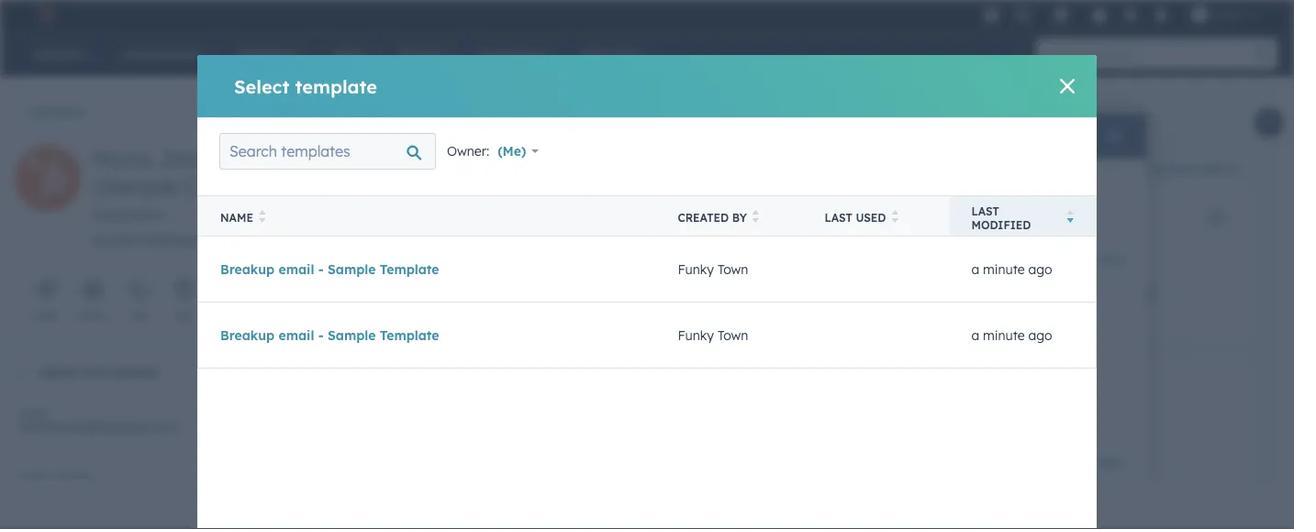 Task type: vqa. For each thing, say whether or not it's contained in the screenshot.
or
no



Task type: describe. For each thing, give the bounding box(es) containing it.
(me) button
[[497, 133, 551, 170]]

modified
[[971, 218, 1031, 232]]

10/18/2023
[[443, 286, 512, 302]]

meetings button
[[916, 169, 986, 194]]

select template
[[234, 75, 377, 98]]

11:33
[[1076, 286, 1104, 302]]

email for 1st breakup email - sample template button from the bottom of the select template dialog
[[279, 327, 314, 343]]

stage
[[814, 266, 851, 279]]

0 vertical spatial emailmaria@hubspot.com
[[92, 232, 252, 248]]

overview
[[376, 108, 436, 124]]

maria for maria johnson (sample contact) salesperson
[[92, 145, 152, 173]]

template for 2nd breakup email - sample template button from the bottom of the select template dialog
[[380, 261, 439, 277]]

1 ago from the top
[[1028, 261, 1052, 277]]

date
[[1112, 266, 1142, 279]]

funky menu
[[978, 0, 1272, 29]]

upgrade image
[[983, 8, 1000, 24]]

name button
[[198, 196, 656, 236]]

sample for 1st breakup email - sample template button from the bottom of the select template dialog
[[328, 327, 376, 343]]

activities
[[488, 108, 543, 124]]

this
[[83, 364, 106, 380]]

about
[[40, 364, 79, 380]]

with
[[1036, 455, 1063, 471]]

used
[[856, 211, 886, 225]]

calling icon image
[[1014, 7, 1031, 24]]

town for 1st breakup email - sample template button from the bottom of the select template dialog
[[718, 327, 748, 343]]

johnson for maria johnson (sample contact) salesperson
[[158, 145, 246, 173]]

- for 2nd breakup email - sample template button from the bottom of the select template dialog
[[318, 261, 324, 277]]

am
[[1108, 286, 1128, 302]]

hubspot link
[[22, 4, 69, 26]]

email for 2nd breakup email - sample template button from the bottom of the select template dialog
[[279, 261, 314, 277]]

- for 1st breakup email - sample template button from the bottom of the select template dialog
[[318, 327, 324, 343]]

created by
[[678, 211, 747, 225]]

bcc button
[[1102, 248, 1125, 270]]

contact
[[110, 364, 159, 380]]

help button
[[1084, 0, 1115, 29]]

last for last used
[[825, 211, 853, 225]]

descending sort. press to sort ascending. element
[[1067, 210, 1074, 226]]

search button
[[1246, 39, 1278, 70]]

task
[[174, 310, 195, 323]]

last modified
[[971, 204, 1031, 232]]

a minute ago for 1st breakup email - sample template button from the bottom of the select template dialog
[[971, 327, 1052, 343]]

number
[[54, 470, 94, 484]]

1
[[1067, 455, 1074, 471]]

a for 1st breakup email - sample template button from the bottom of the select template dialog
[[971, 327, 979, 343]]

Search search field
[[219, 133, 436, 170]]

breakup for 1st breakup email - sample template button from the bottom of the select template dialog
[[220, 327, 275, 343]]

Search HubSpot search field
[[1036, 39, 1261, 70]]

last modified button
[[949, 196, 1096, 236]]

data
[[371, 205, 407, 223]]

minute for 2nd breakup email - sample template button from the bottom of the select template dialog
[[983, 261, 1025, 277]]

funky town image
[[1191, 6, 1208, 23]]

mdt inside last activity date 10/27/2023 11:33 am mdt
[[1131, 286, 1158, 302]]

template for 1st breakup email - sample template button from the bottom of the select template dialog
[[380, 327, 439, 343]]

1 breakup email - sample template button from the top
[[220, 261, 439, 277]]

email for email emailmaria@hubspot.com
[[18, 406, 47, 420]]

1 mdt from the left
[[565, 286, 593, 302]]

about this contact
[[40, 364, 159, 380]]

lifecycle
[[749, 266, 811, 279]]

meetings
[[916, 173, 974, 189]]

navigation containing overview
[[349, 94, 570, 140]]

customize
[[1141, 161, 1198, 175]]

breakup email - sample template for 1st breakup email - sample template button from the bottom of the select template dialog
[[220, 327, 439, 343]]

press to sort. element for last used
[[892, 210, 898, 226]]

about this contact button
[[0, 347, 304, 396]]

record
[[1078, 455, 1120, 471]]

upgrade link
[[980, 5, 1003, 24]]

2 breakup email - sample template button from the top
[[220, 327, 439, 343]]

funky for 1st breakup email - sample template button from the bottom of the select template dialog
[[678, 327, 714, 343]]

activities button
[[462, 95, 569, 139]]

funky button
[[1180, 0, 1270, 29]]

select
[[234, 75, 289, 98]]

created by button
[[656, 196, 803, 236]]

associated with 1 record
[[962, 455, 1120, 471]]

hubspot image
[[33, 4, 55, 26]]

associated
[[962, 455, 1032, 471]]

lead
[[785, 286, 815, 302]]

lifecycle stage lead
[[749, 266, 851, 302]]



Task type: locate. For each thing, give the bounding box(es) containing it.
contact) up name
[[184, 173, 274, 200]]

1 vertical spatial email
[[279, 327, 314, 343]]

last up 10/27/2023
[[1021, 266, 1050, 279]]

1 minute from the top
[[983, 261, 1025, 277]]

a for 2nd breakup email - sample template button from the bottom of the select template dialog
[[971, 261, 979, 277]]

pm
[[543, 286, 562, 302]]

task image
[[177, 284, 192, 298]]

1 horizontal spatial maria
[[660, 216, 692, 230]]

2 minute from the top
[[983, 327, 1025, 343]]

note
[[35, 310, 58, 323]]

minute down 10/27/2023
[[983, 327, 1025, 343]]

1 breakup from the top
[[220, 261, 275, 277]]

(sample for maria johnson (sample contact) salesperson
[[92, 173, 178, 200]]

press to sort. image inside name button
[[259, 210, 266, 223]]

1 vertical spatial template
[[380, 327, 439, 343]]

-
[[318, 261, 324, 277], [318, 327, 324, 343]]

press to sort. element inside last used button
[[892, 210, 898, 226]]

contacts
[[28, 104, 85, 120]]

maria johnson (sample contact) salesperson
[[92, 145, 274, 223]]

2 horizontal spatial press to sort. element
[[892, 210, 898, 226]]

(
[[737, 253, 740, 267]]

press to sort. element right used
[[892, 210, 898, 226]]

press to sort. image inside last used button
[[892, 210, 898, 223]]

0 vertical spatial close image
[[1060, 79, 1075, 94]]

breakup email - sample template for 2nd breakup email - sample template button from the bottom of the select template dialog
[[220, 261, 439, 277]]

email emailmaria@hubspot.com
[[18, 406, 178, 435]]

2 sample from the top
[[328, 327, 376, 343]]

1 horizontal spatial mdt
[[1131, 286, 1158, 302]]

1 vertical spatial contact)
[[794, 216, 841, 230]]

last left used
[[825, 211, 853, 225]]

last inside button
[[825, 211, 853, 225]]

alert
[[371, 419, 1228, 530]]

funkytownclown1@gmail.com
[[740, 253, 894, 267]]

1 vertical spatial email
[[18, 406, 47, 420]]

(sample for maria johnson (sample contact)
[[745, 216, 791, 230]]

0 vertical spatial maria
[[92, 145, 152, 173]]

calling icon button
[[1007, 3, 1038, 27]]

marketplaces image
[[1053, 8, 1069, 25]]

0 vertical spatial (sample
[[92, 173, 178, 200]]

0 vertical spatial johnson
[[158, 145, 246, 173]]

3:29
[[515, 286, 539, 302]]

1 email from the top
[[279, 261, 314, 277]]

1 vertical spatial emailmaria@hubspot.com
[[18, 419, 178, 435]]

2 press to sort. element from the left
[[752, 210, 759, 226]]

settings image
[[1122, 8, 1138, 24]]

maria
[[92, 145, 152, 173], [660, 216, 692, 230]]

0 vertical spatial funky town
[[678, 261, 748, 277]]

by
[[732, 211, 747, 225]]

1 vertical spatial a
[[971, 327, 979, 343]]

last activity date 10/27/2023 11:33 am mdt
[[1005, 266, 1158, 302]]

1 horizontal spatial johnson
[[695, 216, 742, 230]]

email down about
[[18, 406, 47, 420]]

press to sort. element inside created by button
[[752, 210, 759, 226]]

johnson for maria johnson (sample contact)
[[695, 216, 742, 230]]

email inside email emailmaria@hubspot.com
[[18, 406, 47, 420]]

press to sort. element for name
[[259, 210, 266, 226]]

1 vertical spatial -
[[318, 327, 324, 343]]

1 funky town from the top
[[678, 261, 748, 277]]

note image
[[39, 284, 54, 298]]

2 horizontal spatial last
[[1021, 266, 1050, 279]]

ago down 10/27/2023
[[1028, 327, 1052, 343]]

associated with 1 record button
[[962, 451, 1133, 476]]

minute up 10/27/2023
[[983, 261, 1025, 277]]

activity
[[1053, 266, 1109, 279]]

0 vertical spatial email
[[279, 261, 314, 277]]

press to sort. image for name
[[259, 210, 266, 223]]

1 vertical spatial minute
[[983, 327, 1025, 343]]

actions button
[[224, 94, 308, 130]]

emailmaria@hubspot.com
[[92, 232, 252, 248], [18, 419, 178, 435]]

funky
[[662, 251, 699, 267], [678, 261, 714, 277], [678, 327, 714, 343]]

1 vertical spatial (sample
[[745, 216, 791, 230]]

press to sort. image right name
[[259, 210, 266, 223]]

1 horizontal spatial email
[[79, 310, 106, 323]]

maria johnson (sample contact)
[[660, 216, 841, 230]]

1 press to sort. image from the left
[[259, 210, 266, 223]]

town
[[702, 251, 733, 267], [718, 261, 748, 277], [718, 327, 748, 343]]

0 horizontal spatial last
[[825, 211, 853, 225]]

contacts link
[[15, 104, 85, 120]]

funky town ( funkytownclown1@gmail.com
[[662, 251, 894, 267]]

1 vertical spatial breakup email - sample template button
[[220, 327, 439, 343]]

last inside last activity date 10/27/2023 11:33 am mdt
[[1021, 266, 1050, 279]]

0 horizontal spatial mdt
[[565, 286, 593, 302]]

1 vertical spatial johnson
[[695, 216, 742, 230]]

johnson inside maria johnson (sample contact) salesperson
[[158, 145, 246, 173]]

navigation
[[349, 94, 570, 140]]

sample for 2nd breakup email - sample template button from the bottom of the select template dialog
[[328, 261, 376, 277]]

1 - from the top
[[318, 261, 324, 277]]

(me)
[[498, 143, 526, 159]]

email
[[279, 261, 314, 277], [279, 327, 314, 343]]

contact) up funkytownclown1@gmail.com
[[794, 216, 841, 230]]

1 horizontal spatial close image
[[1060, 79, 1075, 94]]

None text field
[[677, 287, 1129, 309], [619, 329, 1125, 445], [677, 287, 1129, 309], [619, 329, 1125, 445]]

Phone number text field
[[18, 467, 304, 504]]

template
[[380, 261, 439, 277], [380, 327, 439, 343]]

close image up funkytownclown1@gmail.com
[[851, 219, 858, 226]]

last used button
[[803, 196, 949, 236]]

minute for 1st breakup email - sample template button from the bottom of the select template dialog
[[983, 327, 1025, 343]]

0 vertical spatial contact)
[[184, 173, 274, 200]]

a minute ago up 10/27/2023
[[971, 261, 1052, 277]]

mdt right pm
[[565, 286, 593, 302]]

0 vertical spatial template
[[380, 261, 439, 277]]

contact) inside maria johnson (sample contact) salesperson
[[184, 173, 274, 200]]

last
[[971, 204, 999, 218], [825, 211, 853, 225], [1021, 266, 1050, 279]]

1 template from the top
[[380, 261, 439, 277]]

2 a from the top
[[971, 327, 979, 343]]

overview button
[[350, 95, 462, 139]]

last used
[[825, 211, 886, 225]]

notifications image
[[1153, 8, 1169, 25]]

breakup
[[220, 261, 275, 277], [220, 327, 275, 343]]

town left lifecycle on the right
[[718, 261, 748, 277]]

press to sort. element
[[259, 210, 266, 226], [752, 210, 759, 226], [892, 210, 898, 226]]

1 horizontal spatial (sample
[[745, 216, 791, 230]]

10/18/2023 3:29 pm mdt
[[443, 286, 593, 302]]

close image down marketplaces image
[[1060, 79, 1075, 94]]

0 vertical spatial ago
[[1028, 261, 1052, 277]]

notifications button
[[1145, 0, 1177, 29]]

press to sort. element right name
[[259, 210, 266, 226]]

maria left by at top right
[[660, 216, 692, 230]]

last for last activity date 10/27/2023 11:33 am mdt
[[1021, 266, 1050, 279]]

press to sort. image for last used
[[892, 210, 898, 223]]

town left (
[[702, 251, 733, 267]]

funky for 2nd breakup email - sample template button from the bottom of the select template dialog
[[678, 261, 714, 277]]

0 vertical spatial breakup
[[220, 261, 275, 277]]

email
[[79, 310, 106, 323], [18, 406, 47, 420]]

close dialog image
[[1107, 130, 1122, 145]]

funky town down created by
[[678, 261, 748, 277]]

1 vertical spatial funky town
[[678, 327, 748, 343]]

2 template from the top
[[380, 327, 439, 343]]

funky town
[[678, 261, 748, 277], [678, 327, 748, 343]]

data highlights
[[371, 205, 485, 223]]

maria inside maria johnson (sample contact) salesperson
[[92, 145, 152, 173]]

0 vertical spatial email
[[79, 310, 106, 323]]

breakup for 2nd breakup email - sample template button from the bottom of the select template dialog
[[220, 261, 275, 277]]

phone number
[[18, 470, 94, 484]]

0 horizontal spatial maria
[[92, 145, 152, 173]]

town down (
[[718, 327, 748, 343]]

owner:
[[447, 143, 489, 159]]

press to sort. image right used
[[892, 210, 898, 223]]

1 vertical spatial ago
[[1028, 327, 1052, 343]]

contact) for maria johnson (sample contact)
[[794, 216, 841, 230]]

name
[[220, 211, 253, 225]]

breakup email - sample template
[[220, 261, 439, 277], [220, 327, 439, 343]]

ago up 10/27/2023
[[1028, 261, 1052, 277]]

1 vertical spatial breakup email - sample template
[[220, 327, 439, 343]]

(sample
[[92, 173, 178, 200], [745, 216, 791, 230]]

help image
[[1091, 8, 1108, 25]]

1 a from the top
[[971, 261, 979, 277]]

1 horizontal spatial contact)
[[794, 216, 841, 230]]

last down meetings popup button
[[971, 204, 999, 218]]

press to sort. image
[[259, 210, 266, 223], [892, 210, 898, 223]]

0 horizontal spatial email
[[18, 406, 47, 420]]

funky town down (
[[678, 327, 748, 343]]

call
[[130, 310, 147, 323]]

marketplaces button
[[1042, 0, 1080, 29]]

cc
[[1079, 251, 1095, 267]]

2 ago from the top
[[1028, 327, 1052, 343]]

cc button
[[1079, 248, 1095, 270]]

created
[[678, 211, 729, 225]]

0 horizontal spatial (sample
[[92, 173, 178, 200]]

1 horizontal spatial press to sort. element
[[752, 210, 759, 226]]

a
[[971, 261, 979, 277], [971, 327, 979, 343]]

select template dialog
[[197, 55, 1097, 530]]

emailmaria@hubspot.com down salesperson
[[92, 232, 252, 248]]

0 vertical spatial a
[[971, 261, 979, 277]]

bcc
[[1102, 251, 1125, 267]]

breakup email - sample template button
[[220, 261, 439, 277], [220, 327, 439, 343]]

call image
[[131, 284, 146, 298]]

emailmaria@hubspot.com up number
[[18, 419, 178, 435]]

funky town for 2nd breakup email - sample template button from the bottom of the select template dialog
[[678, 261, 748, 277]]

1 press to sort. element from the left
[[259, 210, 266, 226]]

2 mdt from the left
[[1131, 286, 1158, 302]]

(sample up funky town ( funkytownclown1@gmail.com
[[745, 216, 791, 230]]

ago
[[1028, 261, 1052, 277], [1028, 327, 1052, 343]]

funky town for 1st breakup email - sample template button from the bottom of the select template dialog
[[678, 327, 748, 343]]

2 breakup email - sample template from the top
[[220, 327, 439, 343]]

last inside last modified
[[971, 204, 999, 218]]

1 a minute ago from the top
[[971, 261, 1052, 277]]

subject
[[619, 290, 666, 306]]

highlights
[[412, 205, 485, 223]]

close image
[[1060, 79, 1075, 94], [851, 219, 858, 226]]

mdt right am
[[1131, 286, 1158, 302]]

1 horizontal spatial last
[[971, 204, 999, 218]]

10/27/2023
[[1005, 286, 1072, 302]]

2 - from the top
[[318, 327, 324, 343]]

cc bcc
[[1079, 251, 1125, 267]]

2 press to sort. image from the left
[[892, 210, 898, 223]]

0 horizontal spatial johnson
[[158, 145, 246, 173]]

1 sample from the top
[[328, 261, 376, 277]]

0 vertical spatial breakup email - sample template button
[[220, 261, 439, 277]]

2 funky town from the top
[[678, 327, 748, 343]]

sample
[[328, 261, 376, 277], [328, 327, 376, 343]]

funky
[[1211, 7, 1243, 22]]

email for email
[[79, 310, 106, 323]]

tabs
[[1201, 161, 1225, 175]]

template
[[295, 75, 377, 98]]

0 vertical spatial minute
[[983, 261, 1025, 277]]

last for last modified
[[971, 204, 999, 218]]

1 breakup email - sample template from the top
[[220, 261, 439, 277]]

contact)
[[184, 173, 274, 200], [794, 216, 841, 230]]

a minute ago down 10/27/2023
[[971, 327, 1052, 343]]

press to sort. element for created by
[[752, 210, 759, 226]]

maria up salesperson
[[92, 145, 152, 173]]

phone
[[18, 470, 51, 484]]

a minute ago for 2nd breakup email - sample template button from the bottom of the select template dialog
[[971, 261, 1052, 277]]

0 vertical spatial -
[[318, 261, 324, 277]]

press to sort. image
[[752, 210, 759, 223]]

3 press to sort. element from the left
[[892, 210, 898, 226]]

1 vertical spatial breakup
[[220, 327, 275, 343]]

1 vertical spatial maria
[[660, 216, 692, 230]]

close image inside select template dialog
[[1060, 79, 1075, 94]]

settings link
[[1119, 5, 1142, 24]]

1 horizontal spatial press to sort. image
[[892, 210, 898, 223]]

minute
[[983, 261, 1025, 277], [983, 327, 1025, 343]]

0 horizontal spatial press to sort. image
[[259, 210, 266, 223]]

actions
[[236, 104, 283, 120]]

0 vertical spatial breakup email - sample template
[[220, 261, 439, 277]]

2 a minute ago from the top
[[971, 327, 1052, 343]]

0 horizontal spatial press to sort. element
[[259, 210, 266, 226]]

0 horizontal spatial close image
[[851, 219, 858, 226]]

1 vertical spatial a minute ago
[[971, 327, 1052, 343]]

maria for maria johnson (sample contact)
[[660, 216, 692, 230]]

0 vertical spatial a minute ago
[[971, 261, 1052, 277]]

descending sort. press to sort ascending. image
[[1067, 210, 1074, 223]]

1 vertical spatial sample
[[328, 327, 376, 343]]

salesperson
[[92, 207, 165, 223]]

(sample up salesperson
[[92, 173, 178, 200]]

contact) for maria johnson (sample contact) salesperson
[[184, 173, 274, 200]]

press to sort. element inside name button
[[259, 210, 266, 226]]

email down email image on the left bottom
[[79, 310, 106, 323]]

mdt
[[565, 286, 593, 302], [1131, 286, 1158, 302]]

2 email from the top
[[279, 327, 314, 343]]

email image
[[85, 284, 100, 298]]

0 vertical spatial sample
[[328, 261, 376, 277]]

customize tabs link
[[1116, 153, 1250, 183]]

0 horizontal spatial contact)
[[184, 173, 274, 200]]

search image
[[1256, 48, 1268, 61]]

customize tabs
[[1141, 161, 1225, 175]]

2 breakup from the top
[[220, 327, 275, 343]]

(sample inside maria johnson (sample contact) salesperson
[[92, 173, 178, 200]]

1 vertical spatial close image
[[851, 219, 858, 226]]

press to sort. element right by at top right
[[752, 210, 759, 226]]

quotes
[[1008, 173, 1054, 189]]

town for 2nd breakup email - sample template button from the bottom of the select template dialog
[[718, 261, 748, 277]]



